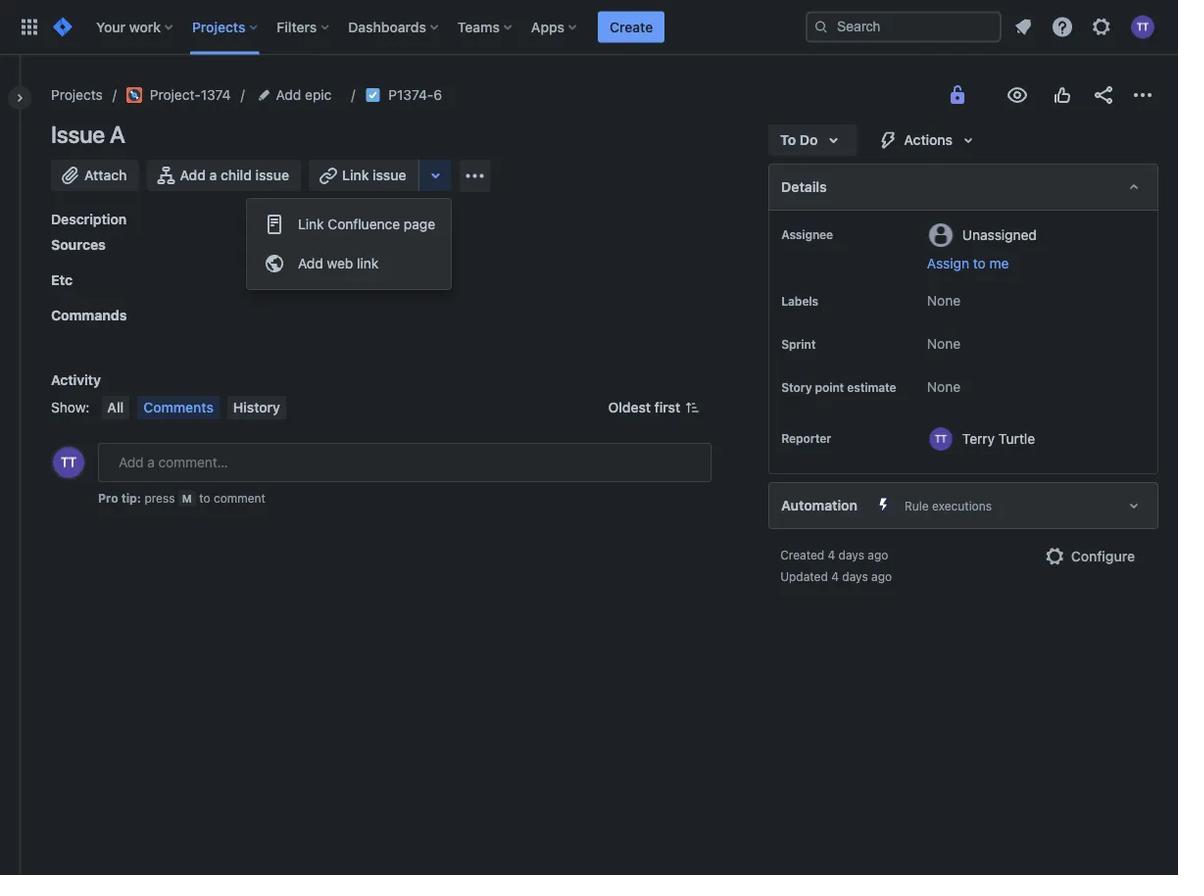 Task type: locate. For each thing, give the bounding box(es) containing it.
2 vertical spatial none
[[927, 379, 961, 395]]

attach button
[[51, 160, 139, 191]]

search image
[[814, 19, 829, 35]]

details
[[781, 179, 827, 195]]

story point estimate
[[781, 380, 896, 394]]

child
[[221, 167, 252, 183]]

ago
[[868, 548, 888, 562], [871, 569, 892, 583]]

add left web at left
[[298, 255, 323, 272]]

4
[[828, 548, 835, 562], [831, 569, 839, 583]]

2 issue from the left
[[373, 167, 406, 183]]

project 1374 image
[[126, 87, 142, 103]]

comment
[[214, 491, 265, 505]]

notifications image
[[1012, 15, 1035, 39]]

vote options: no one has voted for this issue yet. image
[[1051, 83, 1074, 107]]

2 vertical spatial add
[[298, 255, 323, 272]]

profile image of terry turtle image
[[53, 447, 84, 478]]

0 vertical spatial 4
[[828, 548, 835, 562]]

1 vertical spatial add
[[180, 167, 206, 183]]

sources
[[51, 237, 106, 253]]

project-1374
[[150, 87, 231, 103]]

0 vertical spatial add
[[276, 87, 301, 103]]

days right created
[[839, 548, 865, 562]]

automation element
[[769, 482, 1159, 529]]

1 vertical spatial 4
[[831, 569, 839, 583]]

automation
[[781, 497, 858, 514]]

group
[[247, 199, 451, 289]]

projects up the 1374
[[192, 19, 245, 35]]

all button
[[101, 396, 130, 419]]

1 vertical spatial link
[[298, 216, 324, 232]]

actions
[[904, 132, 953, 148]]

link confluence page
[[298, 216, 435, 232]]

link inside group
[[298, 216, 324, 232]]

add app image
[[463, 164, 487, 188]]

link for link confluence page
[[298, 216, 324, 232]]

banner containing your work
[[0, 0, 1178, 55]]

add left a
[[180, 167, 206, 183]]

a
[[110, 121, 125, 148]]

0 vertical spatial none
[[927, 293, 961, 309]]

history
[[233, 399, 280, 416]]

add
[[276, 87, 301, 103], [180, 167, 206, 183], [298, 255, 323, 272]]

add a child issue button
[[147, 160, 301, 191]]

description
[[51, 211, 127, 227]]

1374
[[201, 87, 231, 103]]

0 horizontal spatial issue
[[255, 167, 289, 183]]

to inside button
[[973, 255, 986, 272]]

watch options: you are not watching this issue, 0 people watching image
[[1006, 83, 1029, 107]]

add a child issue
[[180, 167, 289, 183]]

1 horizontal spatial projects
[[192, 19, 245, 35]]

history button
[[227, 396, 286, 419]]

dashboards
[[348, 19, 426, 35]]

your profile and settings image
[[1131, 15, 1155, 39]]

to left me on the right of page
[[973, 255, 986, 272]]

to right m
[[199, 491, 210, 505]]

actions image
[[1131, 83, 1155, 107]]

ago right updated
[[871, 569, 892, 583]]

1 vertical spatial days
[[842, 569, 868, 583]]

link up link confluence page button
[[342, 167, 369, 183]]

days right updated
[[842, 569, 868, 583]]

link up add web link
[[298, 216, 324, 232]]

0 vertical spatial to
[[973, 255, 986, 272]]

Search field
[[806, 11, 1002, 43]]

ago right created
[[868, 548, 888, 562]]

1 issue from the left
[[255, 167, 289, 183]]

6
[[434, 87, 442, 103]]

etc
[[51, 272, 73, 288]]

story
[[781, 380, 812, 394]]

link issue button
[[309, 160, 420, 191]]

to
[[780, 132, 796, 148]]

1 none from the top
[[927, 293, 961, 309]]

add left the 'epic'
[[276, 87, 301, 103]]

jira software image
[[51, 15, 74, 39]]

sprint
[[781, 337, 816, 351]]

add epic
[[276, 87, 332, 103]]

projects
[[192, 19, 245, 35], [51, 87, 103, 103]]

1 vertical spatial projects
[[51, 87, 103, 103]]

4 right updated
[[831, 569, 839, 583]]

me
[[989, 255, 1009, 272]]

a
[[209, 167, 217, 183]]

sidebar navigation image
[[0, 78, 43, 118]]

configure
[[1071, 548, 1135, 565]]

0 horizontal spatial projects
[[51, 87, 103, 103]]

projects button
[[186, 11, 265, 43]]

add web link button
[[247, 244, 451, 283]]

days
[[839, 548, 865, 562], [842, 569, 868, 583]]

teams button
[[452, 11, 519, 43]]

filters button
[[271, 11, 337, 43]]

p1374-
[[388, 87, 434, 103]]

assignee
[[781, 227, 833, 241]]

4 right created
[[828, 548, 835, 562]]

issue
[[255, 167, 289, 183], [373, 167, 406, 183]]

none for labels
[[927, 293, 961, 309]]

link
[[357, 255, 379, 272]]

menu bar
[[97, 396, 290, 419]]

configure link
[[1032, 541, 1147, 572]]

share image
[[1092, 83, 1115, 107]]

add for add a child issue
[[180, 167, 206, 183]]

primary element
[[12, 0, 806, 54]]

link confluence page button
[[247, 205, 451, 244]]

1 vertical spatial to
[[199, 491, 210, 505]]

issue inside 'add a child issue' button
[[255, 167, 289, 183]]

projects inside dropdown button
[[192, 19, 245, 35]]

1 horizontal spatial link
[[342, 167, 369, 183]]

appswitcher icon image
[[18, 15, 41, 39]]

1 vertical spatial none
[[927, 336, 961, 352]]

add for add web link
[[298, 255, 323, 272]]

to
[[973, 255, 986, 272], [199, 491, 210, 505]]

1 horizontal spatial issue
[[373, 167, 406, 183]]

projects up issue in the left of the page
[[51, 87, 103, 103]]

3 none from the top
[[927, 379, 961, 395]]

rule executions
[[905, 499, 992, 513]]

link for link issue
[[342, 167, 369, 183]]

settings image
[[1090, 15, 1113, 39]]

issue left link web pages and more icon
[[373, 167, 406, 183]]

group containing link confluence page
[[247, 199, 451, 289]]

story point estimate pin to top. only you can see pinned fields. image
[[801, 395, 817, 411]]

p1374-6 link
[[388, 83, 442, 107]]

newest first image
[[684, 400, 700, 416]]

issue right child
[[255, 167, 289, 183]]

0 vertical spatial link
[[342, 167, 369, 183]]

m
[[182, 492, 192, 505]]

none
[[927, 293, 961, 309], [927, 336, 961, 352], [927, 379, 961, 395]]

do
[[800, 132, 818, 148]]

attach
[[84, 167, 127, 183]]

0 horizontal spatial link
[[298, 216, 324, 232]]

p1374-6
[[388, 87, 442, 103]]

0 vertical spatial projects
[[192, 19, 245, 35]]

issue
[[51, 121, 105, 148]]

1 horizontal spatial to
[[973, 255, 986, 272]]

banner
[[0, 0, 1178, 55]]

1 vertical spatial ago
[[871, 569, 892, 583]]

issue inside link issue button
[[373, 167, 406, 183]]

add inside dropdown button
[[276, 87, 301, 103]]



Task type: describe. For each thing, give the bounding box(es) containing it.
task image
[[365, 87, 381, 103]]

issue a
[[51, 121, 125, 148]]

unassigned
[[962, 226, 1037, 243]]

work
[[129, 19, 161, 35]]

oldest first
[[608, 399, 680, 416]]

labels
[[781, 294, 819, 308]]

link issue
[[342, 167, 406, 183]]

projects for "projects" link
[[51, 87, 103, 103]]

create
[[610, 19, 653, 35]]

create button
[[598, 11, 665, 43]]

rule
[[905, 499, 929, 513]]

comments button
[[137, 396, 219, 419]]

web
[[327, 255, 353, 272]]

assign to me button
[[927, 254, 1138, 273]]

comments
[[143, 399, 214, 416]]

actions button
[[865, 124, 992, 156]]

epic
[[305, 87, 332, 103]]

page
[[404, 216, 435, 232]]

tip:
[[121, 491, 141, 505]]

filters
[[277, 19, 317, 35]]

updated
[[780, 569, 828, 583]]

teams
[[458, 19, 500, 35]]

commands
[[51, 307, 127, 323]]

details element
[[769, 164, 1159, 211]]

apps
[[531, 19, 565, 35]]

link web pages and more image
[[424, 164, 447, 187]]

0 horizontal spatial to
[[199, 491, 210, 505]]

your work
[[96, 19, 161, 35]]

confluence
[[328, 216, 400, 232]]

executions
[[932, 499, 992, 513]]

projects for projects dropdown button at the top of the page
[[192, 19, 245, 35]]

jira software image
[[51, 15, 74, 39]]

0 vertical spatial ago
[[868, 548, 888, 562]]

to do button
[[769, 124, 857, 156]]

help image
[[1051, 15, 1074, 39]]

show:
[[51, 399, 90, 416]]

labels pin to top. only you can see pinned fields. image
[[822, 293, 838, 309]]

dashboards button
[[342, 11, 446, 43]]

created
[[780, 548, 824, 562]]

oldest
[[608, 399, 651, 416]]

2 none from the top
[[927, 336, 961, 352]]

terry turtle
[[962, 430, 1035, 446]]

menu bar containing all
[[97, 396, 290, 419]]

project-1374 link
[[126, 83, 231, 107]]

copy link to issue image
[[438, 86, 454, 102]]

point
[[815, 380, 844, 394]]

add web link
[[298, 255, 379, 272]]

your work button
[[90, 11, 180, 43]]

apps button
[[525, 11, 584, 43]]

pro
[[98, 491, 118, 505]]

Add a comment… field
[[98, 443, 712, 482]]

oldest first button
[[596, 396, 712, 419]]

add for add epic
[[276, 87, 301, 103]]

all
[[107, 399, 124, 416]]

your
[[96, 19, 126, 35]]

project-
[[150, 87, 201, 103]]

add epic button
[[254, 83, 338, 107]]

projects link
[[51, 83, 103, 107]]

activity
[[51, 372, 101, 388]]

created 4 days ago updated 4 days ago
[[780, 548, 892, 583]]

first
[[654, 399, 680, 416]]

reporter
[[781, 431, 831, 445]]

none for story point estimate
[[927, 379, 961, 395]]

turtle
[[999, 430, 1035, 446]]

estimate
[[847, 380, 896, 394]]

0 vertical spatial days
[[839, 548, 865, 562]]

to do
[[780, 132, 818, 148]]

assign to me
[[927, 255, 1009, 272]]

pro tip: press m to comment
[[98, 491, 265, 505]]

terry
[[962, 430, 995, 446]]

assign
[[927, 255, 969, 272]]

press
[[144, 491, 175, 505]]



Task type: vqa. For each thing, say whether or not it's contained in the screenshot.
market
no



